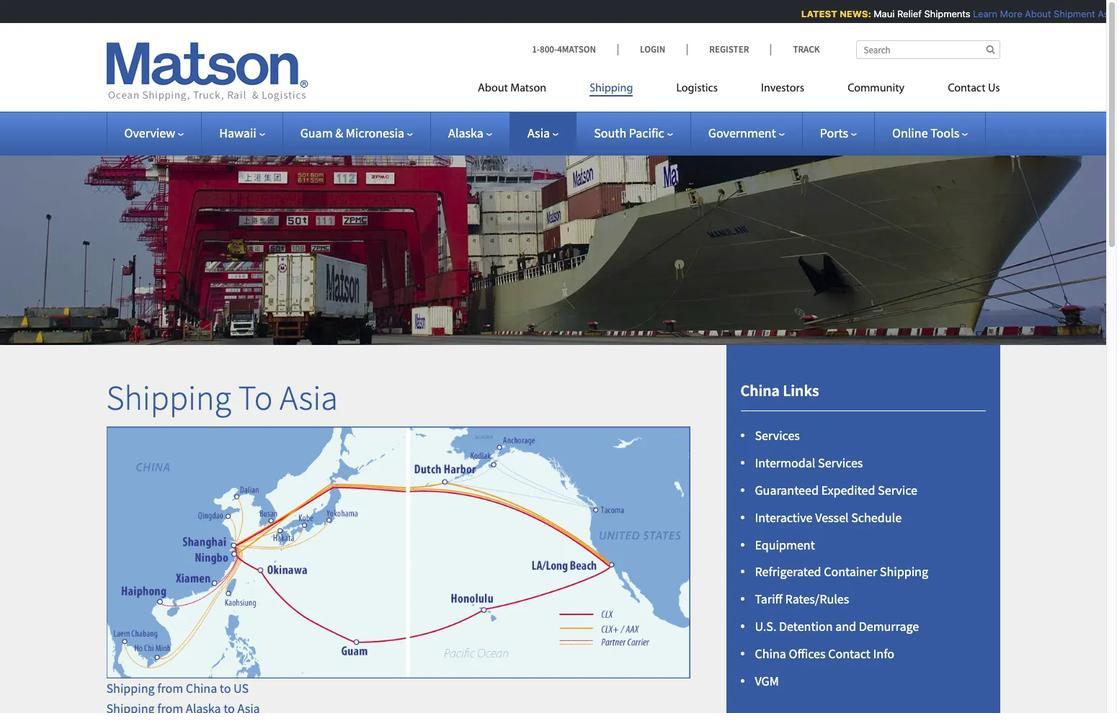 Task type: vqa. For each thing, say whether or not it's contained in the screenshot.
Asia
yes



Task type: describe. For each thing, give the bounding box(es) containing it.
interactive
[[755, 509, 813, 526]]

1-800-4matson
[[532, 43, 596, 55]]

shipping for shipping to asia
[[106, 376, 231, 419]]

shipments
[[919, 8, 965, 19]]

south
[[594, 125, 626, 141]]

to
[[238, 376, 273, 419]]

register link
[[687, 43, 771, 55]]

refrigerated
[[755, 564, 821, 580]]

china links
[[741, 381, 819, 401]]

links
[[783, 381, 819, 401]]

demurrage
[[859, 618, 919, 635]]

Search search field
[[856, 40, 1000, 59]]

tariff rates/rules
[[755, 591, 849, 608]]

shipping from china to us link
[[106, 680, 249, 697]]

china for china offices contact info
[[755, 646, 786, 662]]

latest
[[796, 8, 832, 19]]

matson containership manulani at terminal preparing to ship from china. image
[[0, 133, 1106, 345]]

shipment
[[1048, 8, 1090, 19]]

register
[[709, 43, 749, 55]]

guaranteed
[[755, 482, 819, 499]]

alaska link
[[448, 125, 492, 141]]

tariff rates/rules link
[[755, 591, 849, 608]]

community
[[848, 83, 905, 94]]

to
[[220, 680, 231, 697]]

hawaii link
[[219, 125, 265, 141]]

ports
[[820, 125, 848, 141]]

intermodal services link
[[755, 455, 863, 472]]

shipping for shipping
[[590, 83, 633, 94]]

u.s. detention and demurrage
[[755, 618, 919, 635]]

guam image
[[275, 561, 438, 714]]

detention
[[779, 618, 833, 635]]

more
[[995, 8, 1017, 19]]

services link
[[755, 428, 800, 444]]

u.s.
[[755, 618, 777, 635]]

about inside top menu navigation
[[478, 83, 508, 94]]

ports link
[[820, 125, 857, 141]]

u.s. detention and demurrage link
[[755, 618, 919, 635]]

from
[[157, 680, 183, 697]]

tools
[[931, 125, 960, 141]]

investors link
[[740, 76, 826, 105]]

0 vertical spatial asia
[[528, 125, 550, 141]]

container
[[824, 564, 877, 580]]

search image
[[986, 45, 995, 54]]

&
[[335, 125, 343, 141]]

equipment
[[755, 537, 815, 553]]

guaranteed expedited service link
[[755, 482, 918, 499]]

schedule
[[851, 509, 902, 526]]

vgm
[[755, 673, 779, 689]]

offices
[[789, 646, 826, 662]]

shipping link
[[568, 76, 655, 105]]

tariff
[[755, 591, 783, 608]]

shanghai image
[[152, 463, 314, 625]]

china offices contact info
[[755, 646, 894, 662]]

latest news: maui relief shipments learn more about shipment assist
[[796, 8, 1117, 19]]

guam
[[300, 125, 333, 141]]

equipment link
[[755, 537, 815, 553]]

track
[[793, 43, 820, 55]]

government
[[708, 125, 776, 141]]

info
[[873, 646, 894, 662]]

1 vertical spatial services
[[818, 455, 863, 472]]

0 horizontal spatial asia
[[280, 376, 338, 419]]

intermodal services
[[755, 455, 863, 472]]

interactive vessel schedule link
[[755, 509, 902, 526]]

alaska services image
[[106, 426, 690, 679]]

overview
[[124, 125, 175, 141]]

guaranteed expedited service
[[755, 482, 918, 499]]

1-800-4matson link
[[532, 43, 618, 55]]

south pacific link
[[594, 125, 673, 141]]



Task type: locate. For each thing, give the bounding box(es) containing it.
contact inside "link"
[[948, 83, 986, 94]]

asia right to
[[280, 376, 338, 419]]

4matson
[[557, 43, 596, 55]]

community link
[[826, 76, 926, 105]]

contact us link
[[926, 76, 1000, 105]]

vgm link
[[755, 673, 779, 689]]

refrigerated container shipping link
[[755, 564, 928, 580]]

relief
[[892, 8, 916, 19]]

1 vertical spatial china
[[755, 646, 786, 662]]

china for china links
[[741, 381, 780, 401]]

services
[[755, 428, 800, 444], [818, 455, 863, 472]]

shipping inside china links section
[[880, 564, 928, 580]]

naha image
[[179, 490, 341, 652]]

services up intermodal
[[755, 428, 800, 444]]

shipping from china to us
[[106, 680, 249, 697]]

china left to
[[186, 680, 217, 697]]

asia
[[528, 125, 550, 141], [280, 376, 338, 419]]

services up guaranteed expedited service
[[818, 455, 863, 472]]

china left the links
[[741, 381, 780, 401]]

1 horizontal spatial about
[[1020, 8, 1046, 19]]

investors
[[761, 83, 804, 94]]

0 vertical spatial contact
[[948, 83, 986, 94]]

1-
[[532, 43, 540, 55]]

0 vertical spatial about
[[1020, 8, 1046, 19]]

ningbo image
[[152, 476, 314, 638]]

0 horizontal spatial contact
[[828, 646, 871, 662]]

guam & micronesia link
[[300, 125, 413, 141]]

pacific
[[629, 125, 664, 141]]

contact down and
[[828, 646, 871, 662]]

None search field
[[856, 40, 1000, 59]]

1 vertical spatial asia
[[280, 376, 338, 419]]

interactive vessel schedule
[[755, 509, 902, 526]]

matson
[[510, 83, 546, 94]]

vessel
[[815, 509, 849, 526]]

learn more about shipment assist link
[[968, 8, 1117, 19]]

government link
[[708, 125, 785, 141]]

logistics link
[[655, 76, 740, 105]]

rates/rules
[[785, 591, 849, 608]]

online tools
[[892, 125, 960, 141]]

news:
[[834, 8, 866, 19]]

login link
[[618, 43, 687, 55]]

intermodal
[[755, 455, 815, 472]]

south pacific
[[594, 125, 664, 141]]

micronesia
[[346, 125, 404, 141]]

0 horizontal spatial about
[[478, 83, 508, 94]]

about right more
[[1020, 8, 1046, 19]]

online tools link
[[892, 125, 968, 141]]

guam & micronesia
[[300, 125, 404, 141]]

china
[[741, 381, 780, 401], [755, 646, 786, 662], [186, 680, 217, 697]]

learn
[[968, 8, 992, 19]]

maui
[[868, 8, 889, 19]]

online
[[892, 125, 928, 141]]

1 vertical spatial contact
[[828, 646, 871, 662]]

blue matson logo with ocean, shipping, truck, rail and logistics written beneath it. image
[[106, 43, 308, 102]]

1 horizontal spatial services
[[818, 455, 863, 472]]

us
[[988, 83, 1000, 94]]

contact left us
[[948, 83, 986, 94]]

top menu navigation
[[478, 76, 1000, 105]]

800-
[[540, 43, 557, 55]]

asia link
[[528, 125, 559, 141]]

dutch harbor image
[[364, 401, 526, 563]]

about left matson
[[478, 83, 508, 94]]

service
[[878, 482, 918, 499]]

alaska
[[448, 125, 484, 141]]

honolulu image
[[404, 529, 567, 691]]

shipping for shipping from china to us
[[106, 680, 155, 697]]

0 horizontal spatial services
[[755, 428, 800, 444]]

expedited
[[821, 482, 875, 499]]

contact us
[[948, 83, 1000, 94]]

hawaii
[[219, 125, 256, 141]]

about
[[1020, 8, 1046, 19], [478, 83, 508, 94]]

login
[[640, 43, 665, 55]]

about matson
[[478, 83, 546, 94]]

about matson link
[[478, 76, 568, 105]]

china offices contact info link
[[755, 646, 894, 662]]

asia down about matson link
[[528, 125, 550, 141]]

logistics
[[676, 83, 718, 94]]

track link
[[771, 43, 820, 55]]

0 vertical spatial china
[[741, 381, 780, 401]]

1 vertical spatial about
[[478, 83, 508, 94]]

china up vgm link at the right bottom
[[755, 646, 786, 662]]

2 vertical spatial china
[[186, 680, 217, 697]]

long beach image
[[531, 484, 693, 647]]

us
[[234, 680, 249, 697]]

shipping inside top menu navigation
[[590, 83, 633, 94]]

china links section
[[708, 345, 1018, 714]]

and
[[835, 618, 856, 635]]

shipping to asia
[[106, 376, 338, 419]]

overview link
[[124, 125, 184, 141]]

1 horizontal spatial asia
[[528, 125, 550, 141]]

1 horizontal spatial contact
[[948, 83, 986, 94]]

shipping
[[590, 83, 633, 94], [106, 376, 231, 419], [880, 564, 928, 580], [106, 680, 155, 697]]

0 vertical spatial services
[[755, 428, 800, 444]]

xiamen image
[[133, 501, 295, 663], [81, 523, 244, 686]]

assist
[[1092, 8, 1117, 19]]

contact inside china links section
[[828, 646, 871, 662]]



